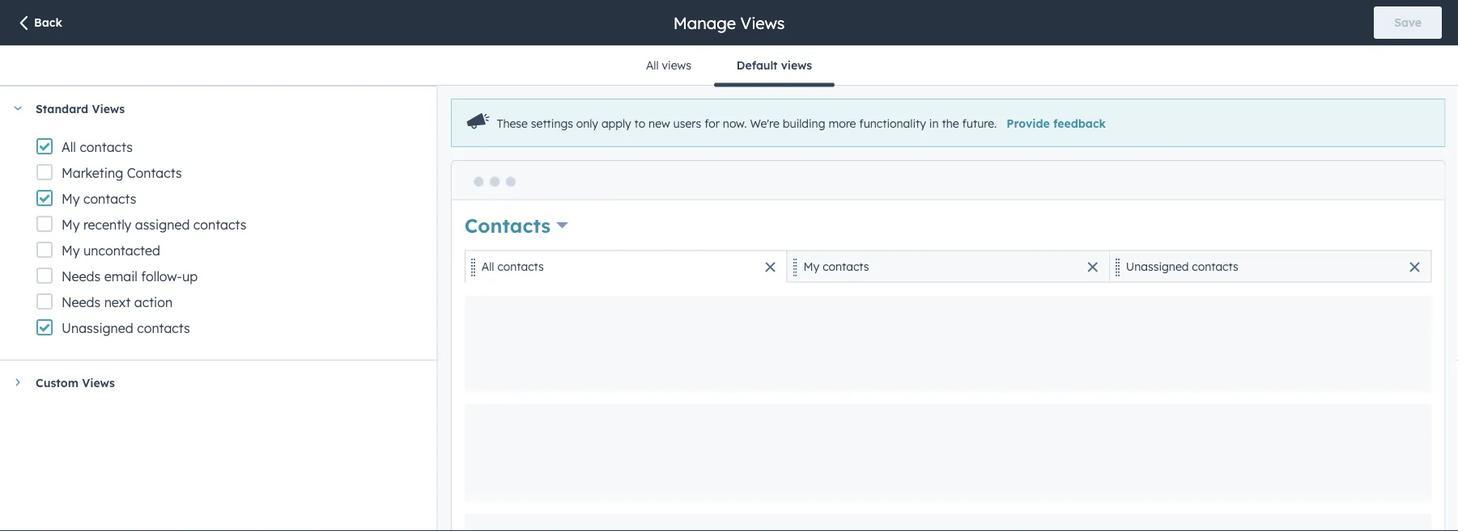 Task type: locate. For each thing, give the bounding box(es) containing it.
save button
[[1374, 6, 1442, 39]]

1 vertical spatial unassigned
[[62, 321, 133, 337]]

views inside button
[[662, 58, 691, 72]]

views for manage views
[[741, 13, 785, 33]]

1 horizontal spatial unassigned contacts
[[1126, 260, 1238, 274]]

back link
[[16, 15, 62, 33]]

contacts inside popup button
[[464, 213, 550, 238]]

these
[[497, 116, 527, 131]]

1 views from the left
[[662, 58, 691, 72]]

my contacts button
[[787, 251, 1109, 283]]

views for all views
[[662, 58, 691, 72]]

0 horizontal spatial all
[[62, 139, 76, 155]]

1 vertical spatial my contacts
[[803, 260, 869, 274]]

all down contacts popup button
[[481, 260, 494, 274]]

views up default
[[741, 13, 785, 33]]

navigation containing all views
[[623, 46, 835, 87]]

views
[[662, 58, 691, 72], [781, 58, 812, 72]]

views down manage
[[662, 58, 691, 72]]

0 vertical spatial unassigned contacts
[[1126, 260, 1238, 274]]

back
[[34, 15, 62, 30]]

1 horizontal spatial unassigned
[[1126, 260, 1189, 274]]

1 horizontal spatial contacts
[[464, 213, 550, 238]]

1 vertical spatial all
[[62, 139, 76, 155]]

standard views button
[[0, 87, 420, 130]]

1 horizontal spatial views
[[781, 58, 812, 72]]

recently
[[83, 217, 131, 233]]

follow-
[[141, 269, 182, 285]]

provide feedback
[[1006, 116, 1106, 131]]

views inside dropdown button
[[82, 376, 115, 390]]

unassigned contacts
[[1126, 260, 1238, 274], [62, 321, 190, 337]]

contacts
[[80, 139, 133, 155], [83, 191, 136, 207], [193, 217, 246, 233], [497, 260, 544, 274], [822, 260, 869, 274], [1192, 260, 1238, 274], [137, 321, 190, 337]]

all
[[646, 58, 659, 72], [62, 139, 76, 155], [481, 260, 494, 274]]

for
[[704, 116, 719, 131]]

functionality
[[859, 116, 926, 131]]

building
[[782, 116, 825, 131]]

2 vertical spatial all
[[481, 260, 494, 274]]

default
[[737, 58, 778, 72]]

0 vertical spatial contacts
[[127, 165, 182, 181]]

views
[[741, 13, 785, 33], [92, 101, 125, 116], [82, 376, 115, 390]]

1 horizontal spatial my contacts
[[803, 260, 869, 274]]

default views button
[[714, 46, 835, 87]]

views right custom
[[82, 376, 115, 390]]

all up new
[[646, 58, 659, 72]]

users
[[673, 116, 701, 131]]

0 vertical spatial all contacts
[[62, 139, 133, 155]]

views inside 'button'
[[781, 58, 812, 72]]

navigation
[[623, 46, 835, 87]]

needs
[[62, 269, 101, 285], [62, 295, 101, 311]]

2 needs from the top
[[62, 295, 101, 311]]

1 needs from the top
[[62, 269, 101, 285]]

my contacts inside my contacts button
[[803, 260, 869, 274]]

needs for needs email follow-up
[[62, 269, 101, 285]]

all contacts down contacts popup button
[[481, 260, 544, 274]]

1 vertical spatial needs
[[62, 295, 101, 311]]

the
[[942, 116, 959, 131]]

custom views
[[36, 376, 115, 390]]

all up 'marketing'
[[62, 139, 76, 155]]

unassigned inside button
[[1126, 260, 1189, 274]]

1 vertical spatial contacts
[[464, 213, 550, 238]]

views inside page section element
[[741, 13, 785, 33]]

needs down my uncontacted
[[62, 269, 101, 285]]

unassigned
[[1126, 260, 1189, 274], [62, 321, 133, 337]]

my recently assigned contacts
[[62, 217, 246, 233]]

1 vertical spatial all contacts
[[481, 260, 544, 274]]

needs left next
[[62, 295, 101, 311]]

assigned
[[135, 217, 190, 233]]

custom
[[36, 376, 78, 390]]

up
[[182, 269, 198, 285]]

now.
[[723, 116, 747, 131]]

settings
[[531, 116, 573, 131]]

my contacts
[[62, 191, 136, 207], [803, 260, 869, 274]]

contacts
[[127, 165, 182, 181], [464, 213, 550, 238]]

these settings only apply to new users for now. we're building more functionality in the future.
[[497, 116, 997, 131]]

0 vertical spatial my contacts
[[62, 191, 136, 207]]

2 horizontal spatial all
[[646, 58, 659, 72]]

marketing
[[62, 165, 123, 181]]

provide
[[1006, 116, 1050, 131]]

1 horizontal spatial all contacts
[[481, 260, 544, 274]]

1 vertical spatial unassigned contacts
[[62, 321, 190, 337]]

views right default
[[781, 58, 812, 72]]

save
[[1395, 15, 1422, 30]]

all contacts
[[62, 139, 133, 155], [481, 260, 544, 274]]

all contacts up 'marketing'
[[62, 139, 133, 155]]

0 vertical spatial needs
[[62, 269, 101, 285]]

0 horizontal spatial views
[[662, 58, 691, 72]]

0 horizontal spatial unassigned
[[62, 321, 133, 337]]

my
[[62, 191, 80, 207], [62, 217, 80, 233], [62, 243, 80, 259], [803, 260, 819, 274]]

2 vertical spatial views
[[82, 376, 115, 390]]

views right standard
[[92, 101, 125, 116]]

feedback
[[1053, 116, 1106, 131]]

1 vertical spatial views
[[92, 101, 125, 116]]

0 vertical spatial unassigned
[[1126, 260, 1189, 274]]

2 views from the left
[[781, 58, 812, 72]]

action
[[134, 295, 173, 311]]

0 vertical spatial all
[[646, 58, 659, 72]]

0 vertical spatial views
[[741, 13, 785, 33]]

1 horizontal spatial all
[[481, 260, 494, 274]]

all contacts button
[[464, 251, 787, 283]]

marketing contacts
[[62, 165, 182, 181]]

views inside 'dropdown button'
[[92, 101, 125, 116]]

0 horizontal spatial contacts
[[127, 165, 182, 181]]



Task type: vqa. For each thing, say whether or not it's contained in the screenshot.
the List name field
no



Task type: describe. For each thing, give the bounding box(es) containing it.
custom views button
[[0, 361, 420, 405]]

next
[[104, 295, 131, 311]]

caret image
[[16, 378, 20, 388]]

default views
[[737, 58, 812, 72]]

manage
[[673, 13, 736, 33]]

my uncontacted
[[62, 243, 160, 259]]

0 horizontal spatial all contacts
[[62, 139, 133, 155]]

unassigned contacts button
[[1109, 251, 1432, 283]]

all contacts inside all contacts button
[[481, 260, 544, 274]]

0 horizontal spatial unassigned contacts
[[62, 321, 190, 337]]

needs next action
[[62, 295, 173, 311]]

all inside all views button
[[646, 58, 659, 72]]

we're
[[750, 116, 779, 131]]

to
[[634, 116, 645, 131]]

contacts button
[[464, 212, 568, 239]]

all views button
[[623, 46, 714, 85]]

all inside all contacts button
[[481, 260, 494, 274]]

0 horizontal spatial my contacts
[[62, 191, 136, 207]]

views for default views
[[781, 58, 812, 72]]

standard
[[36, 101, 88, 116]]

unassigned contacts inside button
[[1126, 260, 1238, 274]]

needs email follow-up
[[62, 269, 198, 285]]

views for standard views
[[92, 101, 125, 116]]

in
[[929, 116, 938, 131]]

uncontacted
[[83, 243, 160, 259]]

manage views
[[673, 13, 785, 33]]

page section element
[[0, 0, 1458, 45]]

email
[[104, 269, 138, 285]]

only
[[576, 116, 598, 131]]

all views
[[646, 58, 691, 72]]

more
[[828, 116, 856, 131]]

my inside button
[[803, 260, 819, 274]]

views for custom views
[[82, 376, 115, 390]]

needs for needs next action
[[62, 295, 101, 311]]

caret image
[[13, 106, 23, 111]]

standard views
[[36, 101, 125, 116]]

new
[[648, 116, 670, 131]]

apply
[[601, 116, 631, 131]]

provide feedback button
[[1006, 116, 1106, 131]]

future.
[[962, 116, 997, 131]]



